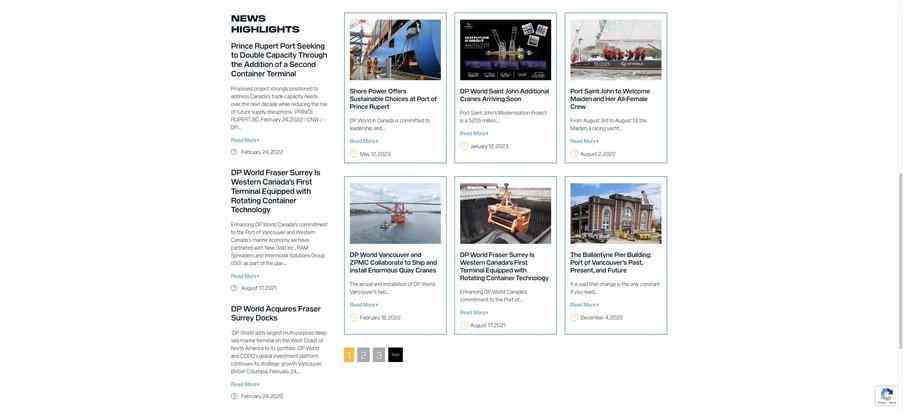 Task type: vqa. For each thing, say whether or not it's contained in the screenshot.


Task type: locate. For each thing, give the bounding box(es) containing it.
0 vertical spatial is
[[315, 167, 321, 177]]

0 vertical spatial vancouver
[[262, 229, 286, 236]]

if
[[571, 289, 574, 295]]

caret right image for dp world saint john additional cranes arriving soon
[[487, 131, 489, 136]]

reducing
[[291, 101, 310, 107]]

commitment for enhancing dp world canada's commitment to the port of...
[[460, 297, 489, 303]]

read more link down plan…
[[231, 272, 329, 280]]

john right arriving
[[505, 87, 519, 95]]

the up partnered
[[237, 229, 244, 236]]

2 horizontal spatial terminal
[[460, 266, 485, 274]]

read down arrival in the bottom of the page
[[350, 302, 362, 308]]

to up partnered
[[231, 229, 236, 236]]

a inside the from august 3rd to august 13, the maiden, a racing yacht...
[[589, 125, 592, 131]]

more down need...
[[584, 302, 596, 308]]

vancouver's down arrival in the bottom of the page
[[350, 289, 377, 295]]

to inside the port saint john to welcome maiden and her all-female crew
[[616, 87, 622, 95]]

1 vertical spatial western
[[296, 229, 315, 236]]

enhancing inside enhancing dp world canada's commitment to the port of vancouver and western canada's marine economy, we have partnered with new gold inc., ram spreaders and intermodal solutions group (isg) as part of the plan…
[[231, 221, 254, 228]]

port saint john's modernization project is a $205 million...
[[460, 110, 547, 124]]

port right at
[[417, 94, 430, 103]]

dp world fraser surrey is western canada's first terminal equipped with rotating container technology
[[231, 167, 321, 214], [460, 251, 549, 282]]

2021 up 'acquires' on the left bottom
[[265, 285, 277, 291]]

news highlights
[[231, 12, 300, 35]]

dp inside dp world saint john additional cranes arriving soon
[[460, 87, 469, 95]]

1 horizontal spatial prince
[[350, 102, 368, 111]]

to inside -dp world adds largest multi-purpose deep- sea marine terminal on the west coast of north america to its portfolio -dp world and cdpq's global investment platform continues its strategic growth vancouver, british columbia, february 24,…
[[265, 345, 270, 352]]

(isg)
[[231, 260, 242, 267]]

the arrival and installation of dp world vancouver's two...
[[350, 281, 435, 295]]

2 horizontal spatial fraser
[[489, 251, 508, 259]]

of inside the arrival and installation of dp world vancouver's two...
[[408, 281, 413, 288]]

read more down maiden,
[[571, 138, 597, 144]]

february for -dp world adds largest multi-purpose deep- sea marine terminal on the west coast of north america to its portfolio -dp world and cdpq's global investment platform continues its strategic growth vancouver, british columbia, february 24,…
[[242, 393, 261, 400]]

caret right image
[[487, 131, 489, 136], [258, 138, 260, 143], [377, 139, 378, 144], [597, 303, 599, 308]]

gold
[[276, 245, 286, 251]]

port inside port saint john's modernization project is a $205 million...
[[460, 110, 470, 116]]

solutions
[[290, 252, 310, 259]]

2
[[361, 349, 367, 362]]

12,
[[489, 143, 495, 150], [371, 151, 377, 157]]

and up two...
[[374, 281, 382, 288]]

modernization
[[498, 110, 530, 116]]

2 vertical spatial surrey
[[231, 313, 254, 323]]

trade
[[272, 93, 284, 99]]

of inside prince rupert port seeking to double capacity through the addition of a second container terminal
[[275, 59, 282, 69]]

1 horizontal spatial 12,
[[489, 143, 495, 150]]

terminal inside prince rupert port seeking to double capacity through the addition of a second container terminal
[[267, 68, 296, 78]]

more for dp world saint john additional cranes arriving soon
[[474, 130, 486, 137]]

the right 13,
[[640, 117, 647, 124]]

17, down part
[[259, 285, 264, 291]]

february for the arrival and installation of dp world vancouver's two...
[[360, 315, 380, 321]]

vancouver's up change
[[592, 258, 627, 267]]

0 horizontal spatial /
[[304, 116, 306, 123]]

read for port saint john to welcome maiden and her all-female crew
[[571, 138, 583, 144]]

0 horizontal spatial rupert
[[255, 40, 279, 50]]

more up january
[[474, 130, 486, 137]]

read more down the $205
[[460, 130, 487, 137]]

1 horizontal spatial john
[[601, 87, 614, 95]]

18,
[[381, 315, 387, 321]]

2 link
[[358, 348, 370, 363]]

1 horizontal spatial enhancing
[[460, 289, 483, 295]]

and inside the ballantyne pier building: port of vancouver's past, present, and future
[[596, 266, 607, 274]]

dp world acquires fraser surrey docks link
[[231, 304, 329, 323]]

0 vertical spatial western
[[231, 177, 261, 187]]

world inside the arrival and installation of dp world vancouver's two...
[[422, 281, 435, 288]]

vancouver's inside the ballantyne pier building: port of vancouver's past, present, and future
[[592, 258, 627, 267]]

port up the $205
[[460, 110, 470, 116]]

0 horizontal spatial terminal
[[231, 186, 260, 196]]

cranes right quay
[[416, 266, 436, 274]]

0 horizontal spatial 2020
[[270, 393, 283, 400]]

1 vertical spatial rotating
[[460, 274, 485, 282]]

read for dp world saint john additional cranes arriving soon
[[460, 130, 472, 137]]

and up change
[[596, 266, 607, 274]]

port left the of...
[[504, 297, 514, 303]]

marine
[[253, 237, 268, 243], [240, 338, 255, 344]]

arrival
[[360, 281, 373, 288]]

two...
[[378, 289, 390, 295]]

read more link down yacht...
[[571, 137, 662, 145]]

a left the $205
[[465, 117, 468, 124]]

1 horizontal spatial fraser
[[298, 304, 321, 314]]

0 horizontal spatial john
[[505, 87, 519, 95]]

more up february 24, 2022 on the left top of page
[[244, 137, 257, 143]]

2020 for february 24, 2020
[[270, 393, 283, 400]]

2 horizontal spatial a
[[589, 125, 592, 131]]

february inside proposed project strongly positioned to address canada's trade capacity needs over the next decade while reducing the risk of future supply disruptions   prince rupert, bc, february 24, 2022 / cnw / – dp…
[[261, 116, 281, 123]]

the inside the from august 3rd to august 13, the maiden, a racing yacht...
[[640, 117, 647, 124]]

read more for the ballantyne pier building: port of vancouver's past, present, and future
[[571, 302, 597, 308]]

1 john from the left
[[505, 87, 519, 95]]

world inside dp world acquires fraser surrey docks
[[243, 304, 264, 314]]

0 horizontal spatial vancouver
[[262, 229, 286, 236]]

1 horizontal spatial 2021
[[494, 323, 506, 329]]

read more down arrival in the bottom of the page
[[350, 302, 377, 308]]

2021 down enhancing dp world canada's commitment to the port of...
[[494, 323, 506, 329]]

1 vertical spatial rupert
[[370, 102, 390, 111]]

the inside the arrival and installation of dp world vancouver's two...
[[350, 281, 358, 288]]

1 horizontal spatial a
[[465, 117, 468, 124]]

fraser
[[266, 167, 288, 177], [489, 251, 508, 259], [298, 304, 321, 314]]

risk
[[320, 101, 328, 107]]

/
[[304, 116, 306, 123], [320, 116, 322, 123]]

of inside proposed project strongly positioned to address canada's trade capacity needs over the next decade while reducing the risk of future supply disruptions   prince rupert, bc, february 24, 2022 / cnw / – dp…
[[231, 108, 236, 115]]

rupert inside prince rupert port seeking to double capacity through the addition of a second container terminal
[[255, 40, 279, 50]]

0 horizontal spatial august 17, 2021
[[242, 285, 277, 291]]

1 vertical spatial cranes
[[416, 266, 436, 274]]

24, inside proposed project strongly positioned to address canada's trade capacity needs over the next decade while reducing the risk of future supply disruptions   prince rupert, bc, february 24, 2022 / cnw / – dp…
[[282, 116, 289, 123]]

0 vertical spatial 17,
[[259, 285, 264, 291]]

2023 right january
[[496, 143, 509, 150]]

2 horizontal spatial surrey
[[509, 251, 528, 259]]

1 horizontal spatial -
[[297, 345, 298, 352]]

caret right image up december 4, 2020
[[597, 303, 599, 308]]

–
[[324, 116, 326, 123]]

2 horizontal spatial saint
[[585, 87, 600, 95]]

is
[[395, 117, 399, 124], [460, 117, 464, 124], [575, 281, 578, 288], [617, 281, 621, 288]]

of
[[275, 59, 282, 69], [431, 94, 437, 103], [231, 108, 236, 115], [256, 229, 261, 236], [585, 258, 591, 267], [260, 260, 265, 267], [408, 281, 413, 288], [319, 338, 323, 344]]

caret right image
[[597, 139, 599, 144], [258, 274, 260, 279], [377, 303, 378, 308], [487, 311, 489, 316], [258, 382, 260, 388]]

2 vertical spatial terminal
[[460, 266, 485, 274]]

2021
[[265, 285, 277, 291], [494, 323, 506, 329]]

0 horizontal spatial 17,
[[259, 285, 264, 291]]

0 horizontal spatial rotating
[[231, 195, 261, 205]]

marine inside -dp world adds largest multi-purpose deep- sea marine terminal on the west coast of north america to its portfolio -dp world and cdpq's global investment platform continues its strategic growth vancouver, british columbia, february 24,…
[[240, 338, 255, 344]]

a inside port saint john's modernization project is a $205 million...
[[465, 117, 468, 124]]

0 horizontal spatial -
[[231, 330, 233, 336]]

is inside dp world fraser surrey is western canada's first terminal equipped with rotating container technology link
[[315, 167, 321, 177]]

1 vertical spatial 2021
[[494, 323, 506, 329]]

strategic
[[261, 361, 280, 367]]

saint inside dp world saint john additional cranes arriving soon
[[489, 87, 504, 95]]

commitment for enhancing dp world canada's commitment to the port of vancouver and western canada's marine economy, we have partnered with new gold inc., ram spreaders and intermodal solutions group (isg) as part of the plan…
[[299, 221, 328, 228]]

rupert up in
[[370, 102, 390, 111]]

collaborate
[[370, 258, 404, 267]]

read more up may
[[350, 138, 377, 144]]

ballantyne
[[583, 251, 613, 259]]

from
[[571, 117, 583, 124]]

crew
[[571, 102, 586, 111]]

2,
[[598, 151, 602, 157]]

more up february 18, 2022 at the left
[[363, 302, 376, 308]]

double
[[240, 50, 264, 60]]

to left welcome
[[616, 87, 622, 95]]

more down part
[[244, 273, 257, 280]]

to up global
[[265, 345, 270, 352]]

saint inside port saint john's modernization project is a $205 million...
[[471, 110, 483, 116]]

the left arrival in the bottom of the page
[[350, 281, 358, 288]]

0 vertical spatial with
[[296, 186, 311, 196]]

0 horizontal spatial 2023
[[378, 151, 391, 157]]

plan…
[[274, 260, 287, 267]]

0 horizontal spatial 2021
[[265, 285, 277, 291]]

1 vertical spatial 12,
[[371, 151, 377, 157]]

project
[[254, 85, 269, 92]]

is right it
[[575, 281, 578, 288]]

read more for dp world vancouver and zpmc collaborate to ship and install enormous quay cranes
[[350, 302, 377, 308]]

the up future
[[242, 101, 249, 107]]

read more link down the of...
[[460, 309, 551, 317]]

port inside enhancing dp world canada's commitment to the port of vancouver and western canada's marine economy, we have partnered with new gold inc., ram spreaders and intermodal solutions group (isg) as part of the plan…
[[245, 229, 255, 236]]

read more link down port saint john's modernization project is a $205 million...
[[460, 130, 551, 137]]

saint up the $205
[[471, 110, 483, 116]]

1 vertical spatial with
[[254, 245, 264, 251]]

2 horizontal spatial western
[[460, 258, 485, 267]]

0 vertical spatial 24,
[[282, 116, 289, 123]]

to left double
[[231, 50, 238, 60]]

fraser inside dp world acquires fraser surrey docks
[[298, 304, 321, 314]]

rupert,
[[231, 116, 251, 123]]

prince inside prince rupert port seeking to double capacity through the addition of a second container terminal
[[231, 40, 253, 50]]

proposed
[[231, 85, 253, 92]]

2 john from the left
[[601, 87, 614, 95]]

/ left –
[[320, 116, 322, 123]]

zpmc
[[350, 258, 369, 267]]

more up may
[[363, 138, 376, 144]]

0 horizontal spatial technology
[[231, 204, 271, 214]]

it is said that change is the only constant. if you need...
[[571, 281, 661, 295]]

the left addition
[[231, 59, 243, 69]]

proposed project strongly positioned to address canada's trade capacity needs over the next decade while reducing the risk of future supply disruptions   prince rupert, bc, february 24, 2022 / cnw / – dp…
[[231, 85, 328, 130]]

its up columbia,
[[254, 361, 259, 367]]

the right on
[[282, 338, 290, 344]]

0 vertical spatial cranes
[[460, 94, 481, 103]]

and up quay
[[411, 251, 422, 259]]

next
[[392, 353, 400, 358]]

port left seeking
[[280, 40, 295, 50]]

with inside enhancing dp world canada's commitment to the port of vancouver and western canada's marine economy, we have partnered with new gold inc., ram spreaders and intermodal solutions group (isg) as part of the plan…
[[254, 245, 264, 251]]

1 vertical spatial prince
[[350, 102, 368, 111]]

1 / from the left
[[304, 116, 306, 123]]

1 horizontal spatial saint
[[489, 87, 504, 95]]

read more
[[460, 130, 487, 137], [231, 137, 258, 143], [350, 138, 377, 144], [571, 138, 597, 144], [231, 273, 258, 280], [350, 302, 377, 308], [571, 302, 597, 308], [460, 310, 487, 316], [231, 381, 258, 388]]

- up sea
[[231, 330, 233, 336]]

vancouver inside dp world vancouver and zpmc collaborate to ship and install enormous quay cranes
[[379, 251, 410, 259]]

read more link up 4,
[[571, 301, 662, 309]]

equipped
[[262, 186, 295, 196], [486, 266, 513, 274]]

0 vertical spatial 2021
[[265, 285, 277, 291]]

17, down enhancing dp world canada's commitment to the port of...
[[488, 323, 493, 329]]

canada's
[[250, 93, 271, 99], [263, 177, 295, 187], [278, 221, 298, 228], [231, 237, 252, 243], [487, 258, 513, 267], [507, 289, 527, 295]]

0 vertical spatial marine
[[253, 237, 268, 243]]

1 horizontal spatial its
[[271, 345, 276, 352]]

commitment inside enhancing dp world canada's commitment to the port of vancouver and western canada's marine economy, we have partnered with new gold inc., ram spreaders and intermodal solutions group (isg) as part of the plan…
[[299, 221, 328, 228]]

0 horizontal spatial a
[[284, 59, 288, 69]]

february inside -dp world adds largest multi-purpose deep- sea marine terminal on the west coast of north america to its portfolio -dp world and cdpq's global investment platform continues its strategic growth vancouver, british columbia, february 24,…
[[269, 369, 289, 375]]

the inside it is said that change is the only constant. if you need...
[[622, 281, 629, 288]]

1 horizontal spatial 2020
[[610, 315, 623, 321]]

2 vertical spatial fraser
[[298, 304, 321, 314]]

capacity
[[266, 50, 297, 60]]

marine inside enhancing dp world canada's commitment to the port of vancouver and western canada's marine economy, we have partnered with new gold inc., ram spreaders and intermodal solutions group (isg) as part of the plan…
[[253, 237, 268, 243]]

1 vertical spatial vancouver
[[379, 251, 410, 259]]

john left all-
[[601, 87, 614, 95]]

more for port saint john to welcome maiden and her all-female crew
[[584, 138, 596, 144]]

1 vertical spatial 17,
[[488, 323, 493, 329]]

choices
[[385, 94, 409, 103]]

read more link for dp world saint john additional cranes arriving soon
[[460, 130, 551, 137]]

world
[[471, 87, 488, 95], [358, 117, 371, 124], [243, 167, 264, 177], [263, 221, 277, 228], [360, 251, 377, 259], [471, 251, 488, 259], [422, 281, 435, 288], [492, 289, 506, 295], [243, 304, 264, 314], [241, 330, 254, 336], [306, 345, 319, 352]]

august 17, 2021 for enhancing dp world canada's commitment to the port of vancouver and western canada's marine economy, we have partnered with new gold inc., ram spreaders and intermodal solutions group (isg) as part of the plan…
[[242, 285, 277, 291]]

is right canada
[[395, 117, 399, 124]]

caret right image up august 2, 2022
[[597, 139, 599, 144]]

1 vertical spatial the
[[350, 281, 358, 288]]

/ down prince
[[304, 116, 306, 123]]

12, right january
[[489, 143, 495, 150]]

marine up new
[[253, 237, 268, 243]]

and left the "her"
[[594, 94, 604, 103]]

february 18, 2022
[[360, 315, 401, 321]]

12, right may
[[371, 151, 377, 157]]

17,
[[259, 285, 264, 291], [488, 323, 493, 329]]

0 horizontal spatial 12,
[[371, 151, 377, 157]]

the inside -dp world adds largest multi-purpose deep- sea marine terminal on the west coast of north america to its portfolio -dp world and cdpq's global investment platform continues its strategic growth vancouver, british columbia, february 24,…
[[282, 338, 290, 344]]

dp inside enhancing dp world canada's commitment to the port of...
[[484, 289, 491, 295]]

caret right image up 'february 24, 2020'
[[258, 382, 260, 388]]

0 horizontal spatial its
[[254, 361, 259, 367]]

0 vertical spatial rupert
[[255, 40, 279, 50]]

rupert inside shore power offers sustainable choices at port of prince rupert
[[370, 102, 390, 111]]

and down north
[[231, 353, 239, 360]]

the up the present,
[[571, 251, 582, 259]]

saint inside the port saint john to welcome maiden and her all-female crew
[[585, 87, 600, 95]]

cranes inside dp world saint john additional cranes arriving soon
[[460, 94, 481, 103]]

1 horizontal spatial terminal
[[267, 68, 296, 78]]

vancouver up enormous
[[379, 251, 410, 259]]

read down leadership
[[350, 138, 362, 144]]

2020
[[610, 315, 623, 321], [270, 393, 283, 400]]

power
[[368, 87, 387, 95]]

canada's inside proposed project strongly positioned to address canada's trade capacity needs over the next decade while reducing the risk of future supply disruptions   prince rupert, bc, february 24, 2022 / cnw / – dp…
[[250, 93, 271, 99]]

caret right image for shore power offers sustainable choices at port of prince rupert
[[377, 139, 378, 144]]

12, for dp world saint john additional cranes arriving soon
[[489, 143, 495, 150]]

spreaders
[[231, 252, 254, 259]]

maiden,
[[571, 125, 588, 131]]

0 horizontal spatial prince
[[231, 40, 253, 50]]

to up needs
[[314, 85, 318, 92]]

may 12, 2023
[[360, 151, 391, 157]]

western inside enhancing dp world canada's commitment to the port of vancouver and western canada's marine economy, we have partnered with new gold inc., ram spreaders and intermodal solutions group (isg) as part of the plan…
[[296, 229, 315, 236]]

2 vertical spatial with
[[515, 266, 527, 274]]

saint
[[489, 87, 504, 95], [585, 87, 600, 95], [471, 110, 483, 116]]

dp inside dp world acquires fraser surrey docks
[[231, 304, 242, 314]]

prince
[[231, 40, 253, 50], [350, 102, 368, 111]]

surrey inside dp world acquires fraser surrey docks
[[231, 313, 254, 323]]

1 vertical spatial a
[[465, 117, 468, 124]]

enhancing inside enhancing dp world canada's commitment to the port of...
[[460, 289, 483, 295]]

read more for port saint john to welcome maiden and her all-female crew
[[571, 138, 597, 144]]

install
[[350, 266, 367, 274]]

a left racing
[[589, 125, 592, 131]]

2022
[[290, 116, 303, 123], [270, 149, 283, 155], [603, 151, 616, 157], [388, 315, 401, 321]]

port up the crew
[[571, 87, 583, 95]]

0 vertical spatial 2020
[[610, 315, 623, 321]]

1 vertical spatial vancouver's
[[350, 289, 377, 295]]

read down the $205
[[460, 130, 472, 137]]

0 vertical spatial 2023
[[496, 143, 509, 150]]

1 horizontal spatial rupert
[[370, 102, 390, 111]]

only
[[630, 281, 639, 288]]

0 vertical spatial 12,
[[489, 143, 495, 150]]

marine up america
[[240, 338, 255, 344]]

dp inside enhancing dp world canada's commitment to the port of vancouver and western canada's marine economy, we have partnered with new gold inc., ram spreaders and intermodal solutions group (isg) as part of the plan…
[[255, 221, 262, 228]]

of inside shore power offers sustainable choices at port of prince rupert
[[431, 94, 437, 103]]

the inside the ballantyne pier building: port of vancouver's past, present, and future
[[571, 251, 582, 259]]

arriving
[[482, 94, 505, 103]]

1 vertical spatial first
[[515, 258, 528, 267]]

and inside -dp world adds largest multi-purpose deep- sea marine terminal on the west coast of north america to its portfolio -dp world and cdpq's global investment platform continues its strategic growth vancouver, british columbia, february 24,…
[[231, 353, 239, 360]]

read more down the you
[[571, 302, 597, 308]]

read more link down the arrival and installation of dp world vancouver's two...
[[350, 301, 441, 309]]

0 vertical spatial dp world fraser surrey is western canada's first terminal equipped with rotating container technology
[[231, 167, 321, 214]]

0 horizontal spatial fraser
[[266, 167, 288, 177]]

its
[[271, 345, 276, 352], [254, 361, 259, 367]]

24, for dp world acquires fraser surrey docks
[[263, 393, 269, 400]]

2 vertical spatial western
[[460, 258, 485, 267]]

0 vertical spatial august 17, 2021
[[242, 285, 277, 291]]

0 vertical spatial commitment
[[299, 221, 328, 228]]

rupert down highlights
[[255, 40, 279, 50]]

caret right image up may 12, 2023
[[377, 139, 378, 144]]

read more for shore power offers sustainable choices at port of prince rupert
[[350, 138, 377, 144]]

capacity
[[285, 93, 303, 99]]

1 horizontal spatial first
[[515, 258, 528, 267]]

1 horizontal spatial cranes
[[460, 94, 481, 103]]

read more down as
[[231, 273, 258, 280]]

0 vertical spatial a
[[284, 59, 288, 69]]

august for enhancing dp world canada's commitment to the port of...
[[471, 323, 487, 329]]

prince up addition
[[231, 40, 253, 50]]

is inside port saint john's modernization project is a $205 million...
[[460, 117, 464, 124]]

caret right image down enhancing dp world canada's commitment to the port of...
[[487, 311, 489, 316]]

port up it
[[571, 258, 583, 267]]

1 horizontal spatial the
[[571, 251, 582, 259]]

saint left soon
[[489, 87, 504, 95]]

the left the of...
[[496, 297, 503, 303]]

port inside the ballantyne pier building: port of vancouver's past, present, and future
[[571, 258, 583, 267]]

is inside dp world in canada is committed to leadership and...
[[395, 117, 399, 124]]

to left the of...
[[490, 297, 495, 303]]

the down needs
[[311, 101, 319, 107]]

cranes
[[460, 94, 481, 103], [416, 266, 436, 274]]

commitment inside enhancing dp world canada's commitment to the port of...
[[460, 297, 489, 303]]

new
[[265, 245, 275, 251]]

the
[[571, 251, 582, 259], [350, 281, 358, 288]]

august for enhancing dp world canada's commitment to the port of vancouver and western canada's marine economy, we have partnered with new gold inc., ram spreaders and intermodal solutions group (isg) as part of the plan…
[[242, 285, 258, 291]]

1 vertical spatial commitment
[[460, 297, 489, 303]]

to inside the from august 3rd to august 13, the maiden, a racing yacht...
[[610, 117, 614, 124]]

read down enhancing dp world canada's commitment to the port of...
[[460, 310, 472, 316]]

1 horizontal spatial 2023
[[496, 143, 509, 150]]

1 horizontal spatial vancouver
[[379, 251, 410, 259]]

2023 for sustainable
[[378, 151, 391, 157]]

saint left the "her"
[[585, 87, 600, 95]]

0 vertical spatial first
[[296, 177, 312, 187]]

cranes inside dp world vancouver and zpmc collaborate to ship and install enormous quay cranes
[[416, 266, 436, 274]]

read more link down dp world in canada is committed to leadership and...
[[350, 137, 441, 145]]

its down on
[[271, 345, 276, 352]]

more for dp world vancouver and zpmc collaborate to ship and install enormous quay cranes
[[363, 302, 376, 308]]

- down west
[[297, 345, 298, 352]]

august 17, 2021
[[242, 285, 277, 291], [471, 323, 506, 329]]

world inside enhancing dp world canada's commitment to the port of vancouver and western canada's marine economy, we have partnered with new gold inc., ram spreaders and intermodal solutions group (isg) as part of the plan…
[[263, 221, 277, 228]]

august 17, 2021 down enhancing dp world canada's commitment to the port of...
[[471, 323, 506, 329]]

caret right image down part
[[258, 274, 260, 279]]

to left ship
[[405, 258, 411, 267]]

as
[[244, 260, 249, 267]]

0 horizontal spatial is
[[315, 167, 321, 177]]

read down maiden,
[[571, 138, 583, 144]]

cnw
[[307, 116, 319, 123]]

caret right image for dp world vancouver and zpmc collaborate to ship and install enormous quay cranes
[[377, 303, 378, 308]]

to inside enhancing dp world canada's commitment to the port of vancouver and western canada's marine economy, we have partnered with new gold inc., ram spreaders and intermodal solutions group (isg) as part of the plan…
[[231, 229, 236, 236]]

-
[[231, 330, 233, 336], [297, 345, 298, 352]]

1 vertical spatial august 17, 2021
[[471, 323, 506, 329]]

and
[[594, 94, 604, 103], [287, 229, 295, 236], [411, 251, 422, 259], [255, 252, 264, 259], [426, 258, 437, 267], [596, 266, 607, 274], [374, 281, 382, 288], [231, 353, 239, 360]]

caret right image for port saint john to welcome maiden and her all-female crew
[[597, 139, 599, 144]]

read more down enhancing dp world canada's commitment to the port of...
[[460, 310, 487, 316]]

1 vertical spatial 2020
[[270, 393, 283, 400]]

and up we
[[287, 229, 295, 236]]

the left only
[[622, 281, 629, 288]]

2023 for john
[[496, 143, 509, 150]]

container
[[231, 68, 265, 78], [263, 195, 297, 205], [486, 274, 515, 282]]

february 24, 2022
[[242, 149, 283, 155]]

2020 for december 4, 2020
[[610, 315, 623, 321]]

sustainable
[[350, 94, 384, 103]]

2 vertical spatial container
[[486, 274, 515, 282]]



Task type: describe. For each thing, give the bounding box(es) containing it.
past,
[[629, 258, 643, 267]]

february for proposed project strongly positioned to address canada's trade capacity needs over the next decade while reducing the risk of future supply disruptions   prince rupert, bc, february 24, 2022 / cnw / – dp…
[[242, 149, 261, 155]]

welcome
[[623, 87, 650, 95]]

a inside prince rupert port seeking to double capacity through the addition of a second container terminal
[[284, 59, 288, 69]]

read down dp…
[[231, 137, 243, 143]]

john inside dp world saint john additional cranes arriving soon
[[505, 87, 519, 95]]

0 vertical spatial rotating
[[231, 195, 261, 205]]

of...
[[515, 297, 523, 303]]

the down intermodal at the left of page
[[266, 260, 273, 267]]

1 vertical spatial terminal
[[231, 186, 260, 196]]

to inside enhancing dp world canada's commitment to the port of...
[[490, 297, 495, 303]]

world inside dp world vancouver and zpmc collaborate to ship and install enormous quay cranes
[[360, 251, 377, 259]]

1 horizontal spatial is
[[530, 251, 535, 259]]

to inside proposed project strongly positioned to address canada's trade capacity needs over the next decade while reducing the risk of future supply disruptions   prince rupert, bc, february 24, 2022 / cnw / – dp…
[[314, 85, 318, 92]]

2021 for enhancing dp world canada's commitment to the port of...
[[494, 323, 506, 329]]

cdpq's
[[241, 353, 258, 360]]

group
[[311, 252, 325, 259]]

more for dp world fraser surrey is western canada's first terminal equipped with rotating container technology
[[474, 310, 486, 316]]

read for the ballantyne pier building: port of vancouver's past, present, and future
[[571, 302, 583, 308]]

additional
[[520, 87, 549, 95]]

0 horizontal spatial first
[[296, 177, 312, 187]]

1 vertical spatial surrey
[[509, 251, 528, 259]]

24, for prince rupert port seeking to double capacity through the addition of a second container terminal
[[263, 149, 269, 155]]

and inside the port saint john to welcome maiden and her all-female crew
[[594, 94, 604, 103]]

enhancing dp world canada's commitment to the port of vancouver and western canada's marine economy, we have partnered with new gold inc., ram spreaders and intermodal solutions group (isg) as part of the plan…
[[231, 221, 328, 267]]

3rd
[[601, 117, 609, 124]]

john's
[[484, 110, 497, 116]]

ship
[[412, 258, 425, 267]]

1 horizontal spatial equipped
[[486, 266, 513, 274]]

17, for enhancing dp world canada's commitment to the port of...
[[488, 323, 493, 329]]

continues
[[231, 361, 253, 367]]

0 vertical spatial surrey
[[290, 167, 313, 177]]

adds
[[255, 330, 266, 336]]

1 horizontal spatial with
[[296, 186, 311, 196]]

world inside dp world in canada is committed to leadership and...
[[358, 117, 371, 124]]

august for from august 3rd to august 13, the maiden, a racing yacht...
[[581, 151, 597, 157]]

container inside prince rupert port seeking to double capacity through the addition of a second container terminal
[[231, 68, 265, 78]]

vancouver inside enhancing dp world canada's commitment to the port of vancouver and western canada's marine economy, we have partnered with new gold inc., ram spreaders and intermodal solutions group (isg) as part of the plan…
[[262, 229, 286, 236]]

read down (isg) at the left of page
[[231, 273, 243, 280]]

august 2, 2022
[[581, 151, 616, 157]]

1 vertical spatial container
[[263, 195, 297, 205]]

more for the ballantyne pier building: port of vancouver's past, present, and future
[[584, 302, 596, 308]]

read more link down 24,…
[[231, 381, 329, 389]]

future
[[608, 266, 627, 274]]

future
[[237, 108, 251, 115]]

dp…
[[231, 124, 241, 130]]

the for the ballantyne pier building: port of vancouver's past, present, and future
[[571, 251, 582, 259]]

decade
[[261, 101, 278, 107]]

of inside -dp world adds largest multi-purpose deep- sea marine terminal on the west coast of north america to its portfolio -dp world and cdpq's global investment platform continues its strategic growth vancouver, british columbia, february 24,…
[[319, 338, 323, 344]]

2021 for enhancing dp world canada's commitment to the port of vancouver and western canada's marine economy, we have partnered with new gold inc., ram spreaders and intermodal solutions group (isg) as part of the plan…
[[265, 285, 277, 291]]

growth
[[281, 361, 297, 367]]

multi-
[[283, 330, 296, 336]]

and up part
[[255, 252, 264, 259]]

vancouver's inside the arrival and installation of dp world vancouver's two...
[[350, 289, 377, 295]]

installation
[[383, 281, 407, 288]]

august 17, 2021 for enhancing dp world canada's commitment to the port of...
[[471, 323, 506, 329]]

saint for port saint john to welcome maiden and her all-female crew
[[585, 87, 600, 95]]

largest
[[267, 330, 282, 336]]

1 horizontal spatial dp world fraser surrey is western canada's first terminal equipped with rotating container technology
[[460, 251, 549, 282]]

dp world vancouver and zpmc collaborate to ship and install enormous quay cranes
[[350, 251, 437, 274]]

0 horizontal spatial equipped
[[262, 186, 295, 196]]

british
[[231, 369, 246, 375]]

next
[[251, 101, 260, 107]]

read for dp world fraser surrey is western canada's first terminal equipped with rotating container technology
[[460, 310, 472, 316]]

port inside enhancing dp world canada's commitment to the port of...
[[504, 297, 514, 303]]

caret right image up february 24, 2022 on the left top of page
[[258, 138, 260, 143]]

dp inside dp world vancouver and zpmc collaborate to ship and install enormous quay cranes
[[350, 251, 359, 259]]

read more down british
[[231, 381, 258, 388]]

read for dp world vancouver and zpmc collaborate to ship and install enormous quay cranes
[[350, 302, 362, 308]]

dp inside the arrival and installation of dp world vancouver's two...
[[414, 281, 421, 288]]

coast
[[304, 338, 317, 344]]

port inside prince rupert port seeking to double capacity through the addition of a second container terminal
[[280, 40, 295, 50]]

2022 for from august 3rd to august 13, the maiden, a racing yacht...
[[603, 151, 616, 157]]

yacht...
[[607, 125, 623, 131]]

female
[[627, 94, 648, 103]]

may
[[360, 151, 370, 157]]

december
[[581, 315, 604, 321]]

1 vertical spatial technology
[[516, 274, 549, 282]]

north
[[231, 345, 244, 352]]

read more link for port saint john to welcome maiden and her all-female crew
[[571, 137, 662, 145]]

to inside dp world vancouver and zpmc collaborate to ship and install enormous quay cranes
[[405, 258, 411, 267]]

world inside dp world saint john additional cranes arriving soon
[[471, 87, 488, 95]]

$205
[[469, 117, 481, 124]]

read more link for the ballantyne pier building: port of vancouver's past, present, and future
[[571, 301, 662, 309]]

acquires
[[266, 304, 297, 314]]

-dp world adds largest multi-purpose deep- sea marine terminal on the west coast of north america to its portfolio -dp world and cdpq's global investment platform continues its strategic growth vancouver, british columbia, february 24,…
[[231, 330, 328, 375]]

her
[[606, 94, 616, 103]]

prince
[[295, 108, 314, 115]]

caret right image for dp world fraser surrey is western canada's first terminal equipped with rotating container technology
[[487, 311, 489, 316]]

more for shore power offers sustainable choices at port of prince rupert
[[363, 138, 376, 144]]

racing
[[593, 125, 606, 131]]

building:
[[628, 251, 652, 259]]

read more link for dp world vancouver and zpmc collaborate to ship and install enormous quay cranes
[[350, 301, 441, 309]]

port inside the port saint john to welcome maiden and her all-female crew
[[571, 87, 583, 95]]

2022 for the arrival and installation of dp world vancouver's two...
[[388, 315, 401, 321]]

that
[[590, 281, 599, 288]]

of inside the ballantyne pier building: port of vancouver's past, present, and future
[[585, 258, 591, 267]]

the inside prince rupert port seeking to double capacity through the addition of a second container terminal
[[231, 59, 243, 69]]

all-
[[618, 94, 627, 103]]

read more link up february 24, 2022 on the left top of page
[[231, 136, 329, 144]]

bc,
[[252, 116, 260, 123]]

2022 inside proposed project strongly positioned to address canada's trade capacity needs over the next decade while reducing the risk of future supply disruptions   prince rupert, bc, february 24, 2022 / cnw / – dp…
[[290, 116, 303, 123]]

enhancing for enhancing dp world canada's commitment to the port of vancouver and western canada's marine economy, we have partnered with new gold inc., ram spreaders and intermodal solutions group (isg) as part of the plan…
[[231, 221, 254, 228]]

vancouver,
[[298, 361, 322, 367]]

to inside prince rupert port seeking to double capacity through the addition of a second container terminal
[[231, 50, 238, 60]]

world inside enhancing dp world canada's commitment to the port of...
[[492, 289, 506, 295]]

quay
[[399, 266, 414, 274]]

more down columbia,
[[244, 381, 257, 388]]

12, for shore power offers sustainable choices at port of prince rupert
[[371, 151, 377, 157]]

0 vertical spatial -
[[231, 330, 233, 336]]

the inside enhancing dp world canada's commitment to the port of...
[[496, 297, 503, 303]]

dp inside dp world in canada is committed to leadership and...
[[350, 117, 357, 124]]

port inside shore power offers sustainable choices at port of prince rupert
[[417, 94, 430, 103]]

24,…
[[290, 369, 301, 375]]

read for shore power offers sustainable choices at port of prince rupert
[[350, 138, 362, 144]]

soon
[[506, 94, 521, 103]]

read more down dp…
[[231, 137, 258, 143]]

read more link for dp world fraser surrey is western canada's first terminal equipped with rotating container technology
[[460, 309, 551, 317]]

ram
[[297, 245, 308, 251]]

4,
[[605, 315, 609, 321]]

prince inside shore power offers sustainable choices at port of prince rupert
[[350, 102, 368, 111]]

positioned
[[290, 85, 313, 92]]

constant.
[[640, 281, 661, 288]]

1 horizontal spatial rotating
[[460, 274, 485, 282]]

from august 3rd to august 13, the maiden, a racing yacht...
[[571, 117, 647, 131]]

0 vertical spatial technology
[[231, 204, 271, 214]]

read more link for shore power offers sustainable choices at port of prince rupert
[[350, 137, 441, 145]]

canada
[[377, 117, 394, 124]]

john inside the port saint john to welcome maiden and her all-female crew
[[601, 87, 614, 95]]

through
[[298, 50, 327, 60]]

offers
[[388, 87, 407, 95]]

needs
[[305, 93, 318, 99]]

dp world saint john additional cranes arriving soon
[[460, 87, 549, 103]]

economy,
[[269, 237, 290, 243]]

0 vertical spatial fraser
[[266, 167, 288, 177]]

address
[[231, 93, 249, 99]]

january
[[471, 143, 488, 150]]

prince rupert port seeking to double capacity through the addition of a second container terminal
[[231, 40, 327, 78]]

change
[[600, 281, 616, 288]]

read more for dp world saint john additional cranes arriving soon
[[460, 130, 487, 137]]

terminal
[[257, 338, 275, 344]]

purpose
[[296, 330, 314, 336]]

the for the arrival and installation of dp world vancouver's two...
[[350, 281, 358, 288]]

2022 for proposed project strongly positioned to address canada's trade capacity needs over the next decade while reducing the risk of future supply disruptions   prince rupert, bc, february 24, 2022 / cnw / – dp…
[[270, 149, 283, 155]]

0 horizontal spatial dp world fraser surrey is western canada's first terminal equipped with rotating container technology
[[231, 167, 321, 214]]

second
[[290, 59, 316, 69]]

and right ship
[[426, 258, 437, 267]]

caret right image for the ballantyne pier building: port of vancouver's past, present, and future
[[597, 303, 599, 308]]

port saint john to welcome maiden and her all-female crew
[[571, 87, 650, 111]]

read down british
[[231, 381, 243, 388]]

the ballantyne pier building: port of vancouver's past, present, and future
[[571, 251, 652, 274]]

in
[[372, 117, 376, 124]]

1
[[347, 349, 351, 362]]

1 vertical spatial fraser
[[489, 251, 508, 259]]

1 vertical spatial its
[[254, 361, 259, 367]]

shore power offers sustainable choices at port of prince rupert
[[350, 87, 437, 111]]

platform
[[300, 353, 318, 360]]

enhancing for enhancing dp world canada's commitment to the port of...
[[460, 289, 483, 295]]

2 / from the left
[[320, 116, 322, 123]]

0 vertical spatial its
[[271, 345, 276, 352]]

0 horizontal spatial western
[[231, 177, 261, 187]]

seeking
[[297, 40, 325, 50]]

enhancing dp world canada's commitment to the port of...
[[460, 289, 527, 303]]

february 24, 2020
[[242, 393, 283, 400]]

dp world acquires fraser surrey docks
[[231, 304, 321, 323]]

strongly
[[271, 85, 288, 92]]

and inside the arrival and installation of dp world vancouver's two...
[[374, 281, 382, 288]]

prince rupert port seeking to double capacity through the addition of a second container terminal link
[[231, 40, 329, 78]]

saint for port saint john's modernization project is a $205 million...
[[471, 110, 483, 116]]

and...
[[374, 125, 386, 131]]

13,
[[633, 117, 639, 124]]

is right change
[[617, 281, 621, 288]]

next link
[[389, 348, 403, 363]]

project
[[531, 110, 547, 116]]

canada's inside enhancing dp world canada's commitment to the port of...
[[507, 289, 527, 295]]

to inside dp world in canada is committed to leadership and...
[[425, 117, 430, 124]]

read more for dp world fraser surrey is western canada's first terminal equipped with rotating container technology
[[460, 310, 487, 316]]

1 vertical spatial -
[[297, 345, 298, 352]]

17, for enhancing dp world canada's commitment to the port of vancouver and western canada's marine economy, we have partnered with new gold inc., ram spreaders and intermodal solutions group (isg) as part of the plan…
[[259, 285, 264, 291]]



